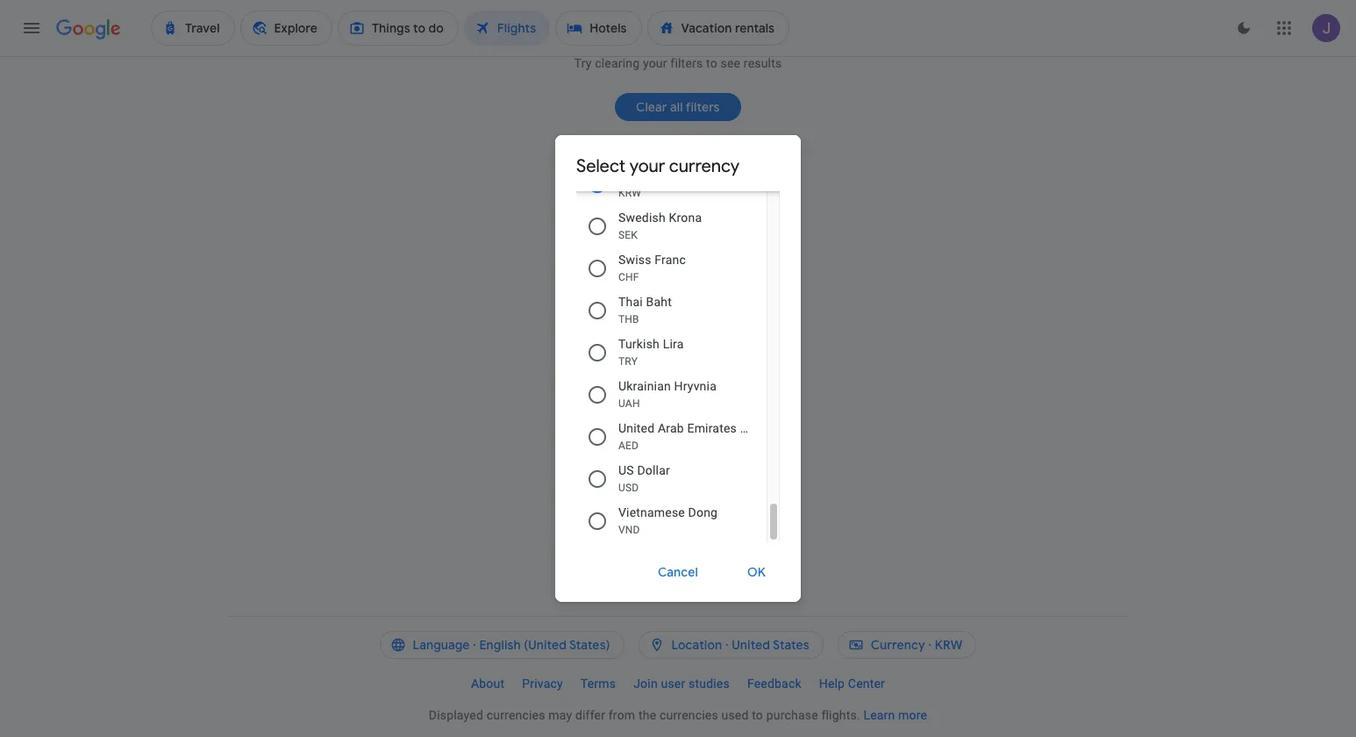 Task type: vqa. For each thing, say whether or not it's contained in the screenshot.


Task type: locate. For each thing, give the bounding box(es) containing it.
currencies down privacy link
[[487, 708, 545, 722]]

clear
[[636, 99, 668, 115]]

lira
[[663, 337, 684, 351]]

aed
[[619, 440, 639, 452]]

krw right the 'currency'
[[935, 637, 963, 653]]

vietnamese
[[619, 505, 685, 519]]

vietnamese dong vnd
[[619, 505, 718, 536]]

2 vertical spatial filters
[[686, 99, 720, 115]]

more
[[899, 708, 928, 722]]

from
[[609, 708, 636, 722]]

currencies down join user studies
[[660, 708, 719, 722]]

filters down matching
[[671, 56, 703, 70]]

states)
[[569, 637, 610, 653]]

2 vertical spatial your
[[630, 155, 665, 177]]

1 horizontal spatial krw
[[935, 637, 963, 653]]

currency
[[669, 155, 740, 177]]

1 vertical spatial krw
[[935, 637, 963, 653]]

1 horizontal spatial to
[[752, 708, 763, 722]]

learn more link
[[864, 708, 928, 722]]

all
[[671, 99, 683, 115]]

swedish
[[619, 211, 666, 225]]

currencies
[[487, 708, 545, 722], [660, 708, 719, 722]]

0 horizontal spatial to
[[706, 56, 718, 70]]

may
[[549, 708, 572, 722]]

ukrainian hryvnia uah
[[619, 379, 717, 410]]

filters right all
[[686, 99, 720, 115]]

0 vertical spatial to
[[706, 56, 718, 70]]

filters up results
[[760, 22, 804, 44]]

krw
[[619, 187, 642, 199], [935, 637, 963, 653]]

1 currencies from the left
[[487, 708, 545, 722]]

about
[[471, 677, 505, 691]]

1 horizontal spatial currencies
[[660, 708, 719, 722]]

filters
[[760, 22, 804, 44], [671, 56, 703, 70], [686, 99, 720, 115]]

english
[[480, 637, 521, 653]]

your
[[720, 22, 756, 44], [643, 56, 667, 70], [630, 155, 665, 177]]

0 horizontal spatial currencies
[[487, 708, 545, 722]]

krona
[[669, 211, 702, 225]]

1 horizontal spatial united
[[732, 637, 770, 653]]

privacy link
[[514, 670, 572, 698]]

krw up "swedish" at the left top
[[619, 187, 642, 199]]

matching
[[642, 22, 716, 44]]

chf
[[619, 271, 639, 283]]

1 vertical spatial united
[[732, 637, 770, 653]]

join user studies
[[634, 677, 730, 691]]

ok
[[748, 564, 766, 580]]

0 vertical spatial united
[[619, 421, 655, 435]]

terms
[[581, 677, 616, 691]]

your up see on the right of page
[[720, 22, 756, 44]]

thb
[[619, 313, 639, 326]]

learn
[[864, 708, 895, 722]]

options
[[579, 22, 638, 44]]

united up 'aed'
[[619, 421, 655, 435]]

united inside united arab emirates dirham aed
[[619, 421, 655, 435]]

english (united states)
[[480, 637, 610, 653]]

center
[[848, 677, 885, 691]]

user
[[661, 677, 686, 691]]

join user studies link
[[625, 670, 739, 698]]

to right used on the right
[[752, 708, 763, 722]]

united
[[619, 421, 655, 435], [732, 637, 770, 653]]

to
[[706, 56, 718, 70], [752, 708, 763, 722]]

franc
[[655, 253, 686, 267]]

see
[[721, 56, 741, 70]]

displayed
[[429, 708, 484, 722]]

united arab emirates dirham aed
[[619, 421, 781, 452]]

0 vertical spatial filters
[[760, 22, 804, 44]]

your right "clearing"
[[643, 56, 667, 70]]

your right "select"
[[630, 155, 665, 177]]

help center
[[819, 677, 885, 691]]

used
[[722, 708, 749, 722]]

0 horizontal spatial krw
[[619, 187, 642, 199]]

(united
[[524, 637, 567, 653]]

us dollar usd
[[619, 463, 670, 494]]

dollar
[[637, 463, 670, 477]]

results
[[744, 56, 782, 70]]

united left states
[[732, 637, 770, 653]]

cancel button
[[637, 551, 719, 593]]

select
[[576, 155, 626, 177]]

turkish
[[619, 337, 660, 351]]

join
[[634, 677, 658, 691]]

1 vertical spatial to
[[752, 708, 763, 722]]

to left see on the right of page
[[706, 56, 718, 70]]

filters inside button
[[686, 99, 720, 115]]

no
[[552, 22, 575, 44]]

purchase
[[767, 708, 818, 722]]

select your currency
[[576, 155, 740, 177]]

0 vertical spatial your
[[720, 22, 756, 44]]

swiss franc chf
[[619, 253, 686, 283]]

try clearing your filters to see results
[[574, 56, 782, 70]]

0 horizontal spatial united
[[619, 421, 655, 435]]

0 vertical spatial krw
[[619, 187, 642, 199]]

clearing
[[595, 56, 640, 70]]



Task type: describe. For each thing, give the bounding box(es) containing it.
studies
[[689, 677, 730, 691]]

language
[[413, 637, 470, 653]]

1 vertical spatial filters
[[671, 56, 703, 70]]

about link
[[462, 670, 514, 698]]

help center link
[[811, 670, 894, 698]]

location
[[672, 637, 722, 653]]

swiss
[[619, 253, 652, 267]]

flights.
[[822, 708, 861, 722]]

sek
[[619, 229, 638, 241]]

currency
[[871, 637, 925, 653]]

baht
[[646, 295, 672, 309]]

the
[[639, 708, 657, 722]]

united for united states
[[732, 637, 770, 653]]

no options matching your filters
[[552, 22, 804, 44]]

uah
[[619, 397, 640, 410]]

feedback
[[748, 677, 802, 691]]

displayed currencies may differ from the currencies used to purchase flights. learn more
[[429, 708, 928, 722]]

terms link
[[572, 670, 625, 698]]

vnd
[[619, 524, 640, 536]]

thai baht thb
[[619, 295, 672, 326]]

swedish krona sek
[[619, 211, 702, 241]]

united for united arab emirates dirham aed
[[619, 421, 655, 435]]

turkish lira try
[[619, 337, 684, 368]]

dirham
[[740, 421, 781, 435]]

states
[[773, 637, 810, 653]]

united states
[[732, 637, 810, 653]]

thai
[[619, 295, 643, 309]]

emirates
[[687, 421, 737, 435]]

feedback link
[[739, 670, 811, 698]]

try
[[619, 355, 638, 368]]

cancel
[[658, 564, 698, 580]]

ukrainian
[[619, 379, 671, 393]]

arab
[[658, 421, 684, 435]]

clear all filters button
[[615, 93, 741, 121]]

2 currencies from the left
[[660, 708, 719, 722]]

differ
[[576, 708, 606, 722]]

ok button
[[726, 551, 787, 593]]

clear all filters
[[636, 99, 720, 115]]

privacy
[[522, 677, 563, 691]]

usd
[[619, 482, 639, 494]]

try
[[574, 56, 592, 70]]

hryvnia
[[674, 379, 717, 393]]

us
[[619, 463, 634, 477]]

dong
[[688, 505, 718, 519]]

help
[[819, 677, 845, 691]]

1 vertical spatial your
[[643, 56, 667, 70]]



